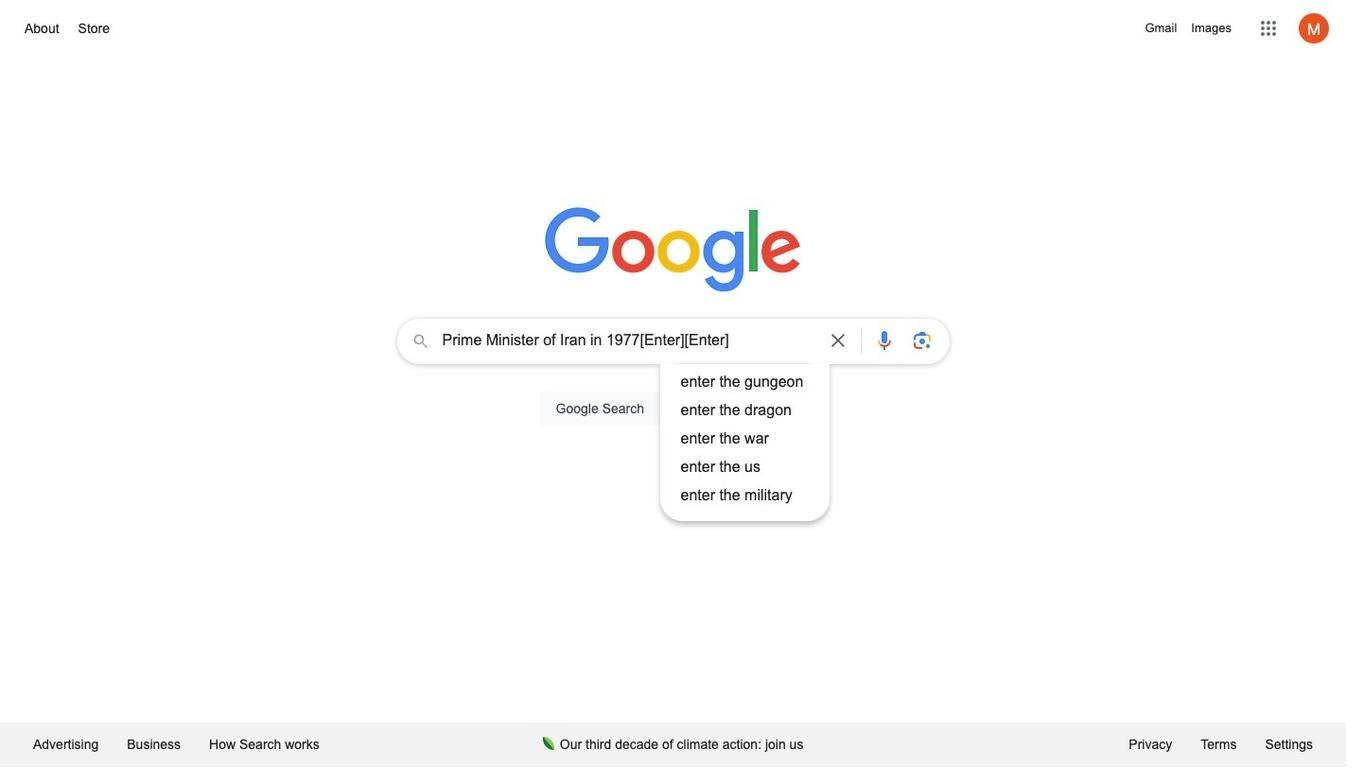Task type: describe. For each thing, give the bounding box(es) containing it.
google image
[[545, 207, 802, 294]]

search by voice image
[[873, 329, 896, 352]]



Task type: vqa. For each thing, say whether or not it's contained in the screenshot.
list box
yes



Task type: locate. For each thing, give the bounding box(es) containing it.
None search field
[[19, 313, 1328, 521]]

Search text field
[[442, 330, 815, 356]]

search by image image
[[911, 329, 933, 352]]

list box
[[660, 368, 830, 510]]



